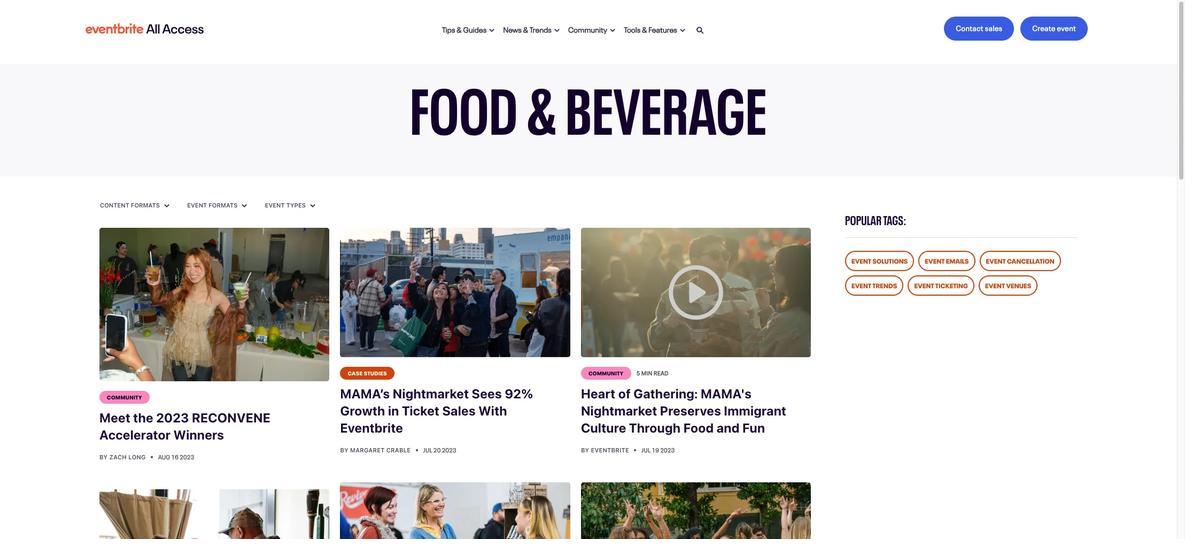 Task type: describe. For each thing, give the bounding box(es) containing it.
the
[[133, 410, 153, 425]]

by margaret crable
[[340, 447, 413, 454]]

event ticketing link
[[909, 275, 975, 296]]

preserves
[[660, 403, 722, 418]]

news & trends link
[[499, 17, 564, 40]]

food inside 'heart of gathering: mama's nightmarket preserves immigrant culture through food and fun'
[[684, 420, 714, 435]]

arrow image
[[680, 28, 686, 33]]

trends
[[873, 280, 898, 290]]

jul 19 2023
[[642, 446, 675, 454]]

meet the 2023 reconvene accelerator winners link
[[99, 404, 330, 450]]

event for event formats
[[187, 202, 207, 209]]

aug
[[158, 453, 170, 461]]

92%
[[505, 386, 534, 401]]

event for event trends
[[852, 280, 872, 290]]

0 vertical spatial community
[[569, 23, 608, 34]]

studies
[[364, 369, 387, 377]]

news
[[504, 23, 522, 34]]

2023 for the
[[156, 410, 189, 425]]

and
[[717, 420, 740, 435]]

ticket
[[402, 403, 440, 418]]

culture
[[581, 420, 627, 435]]

trends
[[530, 23, 552, 34]]

ticketing
[[936, 280, 969, 290]]

read
[[654, 369, 669, 377]]

& for news
[[524, 23, 529, 34]]

arrow image for guides
[[490, 28, 495, 33]]

event for event venues
[[986, 280, 1006, 290]]

fun
[[743, 420, 766, 435]]

meet
[[99, 410, 130, 425]]

event emails link
[[919, 251, 976, 271]]

heart of gathering: mama's nightmarket preserves immigrant culture through food and fun
[[581, 386, 787, 435]]

2023 for 20
[[442, 446, 457, 454]]

16
[[171, 453, 179, 461]]

tools & features
[[624, 23, 678, 34]]

event emails
[[926, 256, 970, 265]]

event for event solutions
[[852, 256, 872, 265]]

cancellation
[[1008, 256, 1055, 265]]

of
[[619, 386, 631, 401]]

& for tools
[[642, 23, 648, 34]]

eventbrite inside mama's nightmarket sees 92% growth in ticket sales with eventbrite
[[340, 420, 403, 435]]

create event link
[[1021, 17, 1089, 41]]

sales
[[986, 22, 1003, 33]]

in
[[388, 403, 399, 418]]

19
[[652, 446, 660, 454]]

2023 for 19
[[661, 446, 675, 454]]

mama's
[[701, 386, 752, 401]]

event trends
[[852, 280, 898, 290]]

formats for content
[[131, 202, 160, 209]]

gathering:
[[634, 386, 698, 401]]

event types
[[265, 202, 308, 209]]

case studies
[[348, 369, 387, 377]]

arrow image for event types
[[310, 204, 316, 208]]

event formats button
[[187, 201, 248, 210]]

create
[[1033, 22, 1056, 33]]

event solutions
[[852, 256, 908, 265]]

mama's nightmarket heart of gathering feature image image
[[581, 228, 812, 357]]

by eventbrite
[[581, 447, 631, 454]]

min
[[642, 369, 653, 377]]

mama's nightmarket sees 92% growth in ticket sales with eventbrite
[[340, 386, 534, 435]]

event solutions link
[[846, 251, 915, 271]]

arrow image for event formats
[[242, 204, 247, 208]]

zach
[[109, 454, 127, 461]]

event cancellation
[[987, 256, 1055, 265]]

by for heart of gathering: mama's nightmarket preserves immigrant culture through food and fun
[[581, 447, 590, 454]]

jul for sales
[[423, 446, 433, 454]]

tags:
[[884, 210, 907, 228]]

guides
[[464, 23, 487, 34]]

content formats button
[[99, 201, 170, 210]]

news & trends
[[504, 23, 552, 34]]

by eventbrite link
[[581, 447, 631, 454]]

popular tags:
[[846, 210, 907, 228]]

community link for meet the 2023 reconvene accelerator winners
[[99, 391, 150, 404]]

event for event types
[[265, 202, 285, 209]]

mama's
[[340, 386, 390, 401]]

event for event ticketing
[[915, 280, 935, 290]]

reconvene
[[192, 410, 271, 425]]

formats for event
[[209, 202, 238, 209]]

venues
[[1007, 280, 1032, 290]]

case
[[348, 369, 363, 377]]

community for meet the 2023 reconvene accelerator winners
[[107, 393, 142, 401]]

community link for heart of gathering: mama's nightmarket preserves immigrant culture through food and fun
[[581, 367, 632, 380]]



Task type: vqa. For each thing, say whether or not it's contained in the screenshot.
Events
no



Task type: locate. For each thing, give the bounding box(es) containing it.
1 vertical spatial food
[[684, 420, 714, 435]]

heart
[[581, 386, 616, 401]]

& for tips
[[457, 23, 462, 34]]

by down culture
[[581, 447, 590, 454]]

margaret
[[350, 447, 385, 454]]

event cancellation link
[[980, 251, 1062, 271]]

emails
[[947, 256, 970, 265]]

3 arrow image from the left
[[611, 28, 616, 33]]

2023 right 16
[[180, 453, 194, 461]]

arrow image inside event formats dropdown button
[[242, 204, 247, 208]]

jul left 19
[[642, 446, 651, 454]]

community up meet
[[107, 393, 142, 401]]

0 horizontal spatial food
[[410, 56, 518, 151]]

&
[[457, 23, 462, 34], [524, 23, 529, 34], [642, 23, 648, 34], [527, 56, 557, 151]]

event venues link
[[979, 275, 1038, 296]]

5
[[637, 369, 641, 377]]

case studies link
[[340, 367, 395, 380]]

& for food
[[527, 56, 557, 151]]

event left emails
[[926, 256, 945, 265]]

0 horizontal spatial arrow image
[[490, 28, 495, 33]]

0 vertical spatial nightmarket
[[393, 386, 469, 401]]

event up event venues at the bottom
[[987, 256, 1006, 265]]

solutions
[[873, 256, 908, 265]]

1 vertical spatial community link
[[581, 367, 632, 380]]

tips
[[443, 23, 456, 34]]

1 arrow image from the left
[[490, 28, 495, 33]]

event right arrow image
[[187, 202, 207, 209]]

arrow image right event formats
[[242, 204, 247, 208]]

20
[[434, 446, 441, 454]]

aug 16 2023
[[158, 453, 194, 461]]

event ticketing
[[915, 280, 969, 290]]

event inside dropdown button
[[187, 202, 207, 209]]

0 horizontal spatial nightmarket
[[393, 386, 469, 401]]

types
[[287, 202, 306, 209]]

nightmarket inside 'heart of gathering: mama's nightmarket preserves immigrant culture through food and fun'
[[581, 403, 658, 418]]

jul for culture
[[642, 446, 651, 454]]

eventbrite
[[340, 420, 403, 435], [591, 447, 630, 454]]

by
[[340, 447, 349, 454], [581, 447, 590, 454], [99, 454, 108, 461]]

2 vertical spatial community
[[107, 393, 142, 401]]

contact sales
[[957, 22, 1003, 33]]

0 vertical spatial community link
[[564, 17, 620, 40]]

formats
[[131, 202, 160, 209], [209, 202, 238, 209]]

sales
[[443, 403, 476, 418]]

event for event emails
[[926, 256, 945, 265]]

2 horizontal spatial by
[[581, 447, 590, 454]]

event formats
[[187, 202, 239, 209]]

nightmarket inside mama's nightmarket sees 92% growth in ticket sales with eventbrite
[[393, 386, 469, 401]]

victoria loi holding two cups of coffee image
[[99, 228, 330, 381]]

event left venues
[[986, 280, 1006, 290]]

meet the 2023 reconvene accelerator winners
[[99, 410, 271, 442]]

0 vertical spatial food
[[410, 56, 518, 151]]

2 formats from the left
[[209, 202, 238, 209]]

event trends link
[[846, 275, 904, 296]]

0 horizontal spatial arrow image
[[242, 204, 247, 208]]

1 vertical spatial eventbrite
[[591, 447, 630, 454]]

arrow image right guides
[[490, 28, 495, 33]]

tips & guides link
[[438, 17, 499, 40]]

nightmarket down 'of' at the bottom right of the page
[[581, 403, 658, 418]]

arrow image
[[242, 204, 247, 208], [310, 204, 316, 208]]

1 horizontal spatial food
[[684, 420, 714, 435]]

tools & features link
[[620, 17, 690, 40]]

by for mama's nightmarket sees 92% growth in ticket sales with eventbrite
[[340, 447, 349, 454]]

formats inside dropdown button
[[131, 202, 160, 209]]

event venues
[[986, 280, 1032, 290]]

crable
[[387, 447, 411, 454]]

immigrant
[[724, 403, 787, 418]]

1 horizontal spatial nightmarket
[[581, 403, 658, 418]]

community link up meet
[[99, 391, 150, 404]]

2 vertical spatial community link
[[99, 391, 150, 404]]

eventbrite down culture
[[591, 447, 630, 454]]

food & beverage
[[410, 56, 768, 151]]

community left tools
[[569, 23, 608, 34]]

jul 20 2023
[[423, 446, 457, 454]]

event left trends on the bottom of page
[[852, 280, 872, 290]]

eventbrite down the growth at the bottom left of the page
[[340, 420, 403, 435]]

0 horizontal spatial jul
[[423, 446, 433, 454]]

contact sales link
[[945, 17, 1015, 41]]

1 horizontal spatial by
[[340, 447, 349, 454]]

accelerator
[[99, 427, 171, 442]]

event left ticketing
[[915, 280, 935, 290]]

arrow image for trends
[[555, 28, 560, 33]]

event
[[187, 202, 207, 209], [265, 202, 285, 209], [852, 256, 872, 265], [926, 256, 945, 265], [987, 256, 1006, 265], [852, 280, 872, 290], [915, 280, 935, 290], [986, 280, 1006, 290]]

features
[[649, 23, 678, 34]]

1 horizontal spatial jul
[[642, 446, 651, 454]]

tools
[[624, 23, 641, 34]]

community up heart
[[589, 369, 624, 377]]

through
[[629, 420, 681, 435]]

create event
[[1033, 22, 1077, 33]]

nightmarket
[[393, 386, 469, 401], [581, 403, 658, 418]]

heart of gathering: mama's nightmarket preserves immigrant culture through food and fun link
[[581, 380, 812, 443]]

nightmarket up ticket
[[393, 386, 469, 401]]

jul left 20 at the left bottom of the page
[[423, 446, 433, 454]]

1 formats from the left
[[131, 202, 160, 209]]

tips & guides
[[443, 23, 487, 34]]

0 horizontal spatial eventbrite
[[340, 420, 403, 435]]

2023 for 16
[[180, 453, 194, 461]]

mama's nightmarket sees 92% growth in ticket sales with eventbrite link
[[340, 380, 571, 443]]

contact
[[957, 22, 984, 33]]

2023 inside meet the 2023 reconvene accelerator winners
[[156, 410, 189, 425]]

0 vertical spatial eventbrite
[[340, 420, 403, 435]]

arrow image inside "news & trends" link
[[555, 28, 560, 33]]

arrow image inside 'event types' popup button
[[310, 204, 316, 208]]

community link
[[564, 17, 620, 40], [581, 367, 632, 380], [99, 391, 150, 404]]

popular
[[846, 210, 882, 228]]

sees
[[472, 386, 502, 401]]

long
[[128, 454, 146, 461]]

by left margaret
[[340, 447, 349, 454]]

2 jul from the left
[[642, 446, 651, 454]]

by margaret crable link
[[340, 447, 413, 454]]

2 horizontal spatial arrow image
[[611, 28, 616, 33]]

5 min read
[[637, 369, 669, 377]]

1 jul from the left
[[423, 446, 433, 454]]

1 horizontal spatial arrow image
[[310, 204, 316, 208]]

2023 right 19
[[661, 446, 675, 454]]

event attendees in front of a food cart image
[[340, 228, 571, 357]]

arrow image left tools
[[611, 28, 616, 33]]

1 vertical spatial community
[[589, 369, 624, 377]]

food
[[410, 56, 518, 151], [684, 420, 714, 435]]

event up event trends
[[852, 256, 872, 265]]

community for heart of gathering: mama's nightmarket preserves immigrant culture through food and fun
[[589, 369, 624, 377]]

arrow image
[[164, 204, 170, 208]]

by zach long
[[99, 454, 148, 461]]

community link left tools
[[564, 17, 620, 40]]

by zach long link
[[99, 454, 148, 461]]

1 vertical spatial nightmarket
[[581, 403, 658, 418]]

content
[[100, 202, 129, 209]]

beverage
[[566, 56, 768, 151]]

event left types
[[265, 202, 285, 209]]

2 arrow image from the left
[[310, 204, 316, 208]]

content formats
[[100, 202, 162, 209]]

with
[[479, 403, 507, 418]]

1 horizontal spatial formats
[[209, 202, 238, 209]]

event inside popup button
[[265, 202, 285, 209]]

arrow image
[[490, 28, 495, 33], [555, 28, 560, 33], [611, 28, 616, 33]]

0 horizontal spatial by
[[99, 454, 108, 461]]

community link up heart
[[581, 367, 632, 380]]

1 horizontal spatial arrow image
[[555, 28, 560, 33]]

jul
[[423, 446, 433, 454], [642, 446, 651, 454]]

arrow image right trends
[[555, 28, 560, 33]]

by left zach
[[99, 454, 108, 461]]

by for meet the 2023 reconvene accelerator winners
[[99, 454, 108, 461]]

1 arrow image from the left
[[242, 204, 247, 208]]

formats inside dropdown button
[[209, 202, 238, 209]]

1 horizontal spatial eventbrite
[[591, 447, 630, 454]]

2023 right 20 at the left bottom of the page
[[442, 446, 457, 454]]

arrow image right types
[[310, 204, 316, 208]]

2023
[[156, 410, 189, 425], [442, 446, 457, 454], [661, 446, 675, 454], [180, 453, 194, 461]]

0 horizontal spatial formats
[[131, 202, 160, 209]]

search icon image
[[697, 27, 704, 34]]

event for event cancellation
[[987, 256, 1006, 265]]

2 arrow image from the left
[[555, 28, 560, 33]]

event types button
[[265, 201, 316, 210]]

logo eventbrite image
[[84, 19, 205, 38]]

event
[[1058, 22, 1077, 33]]

arrow image inside tips & guides link
[[490, 28, 495, 33]]

2023 right the
[[156, 410, 189, 425]]

winners
[[174, 427, 224, 442]]



